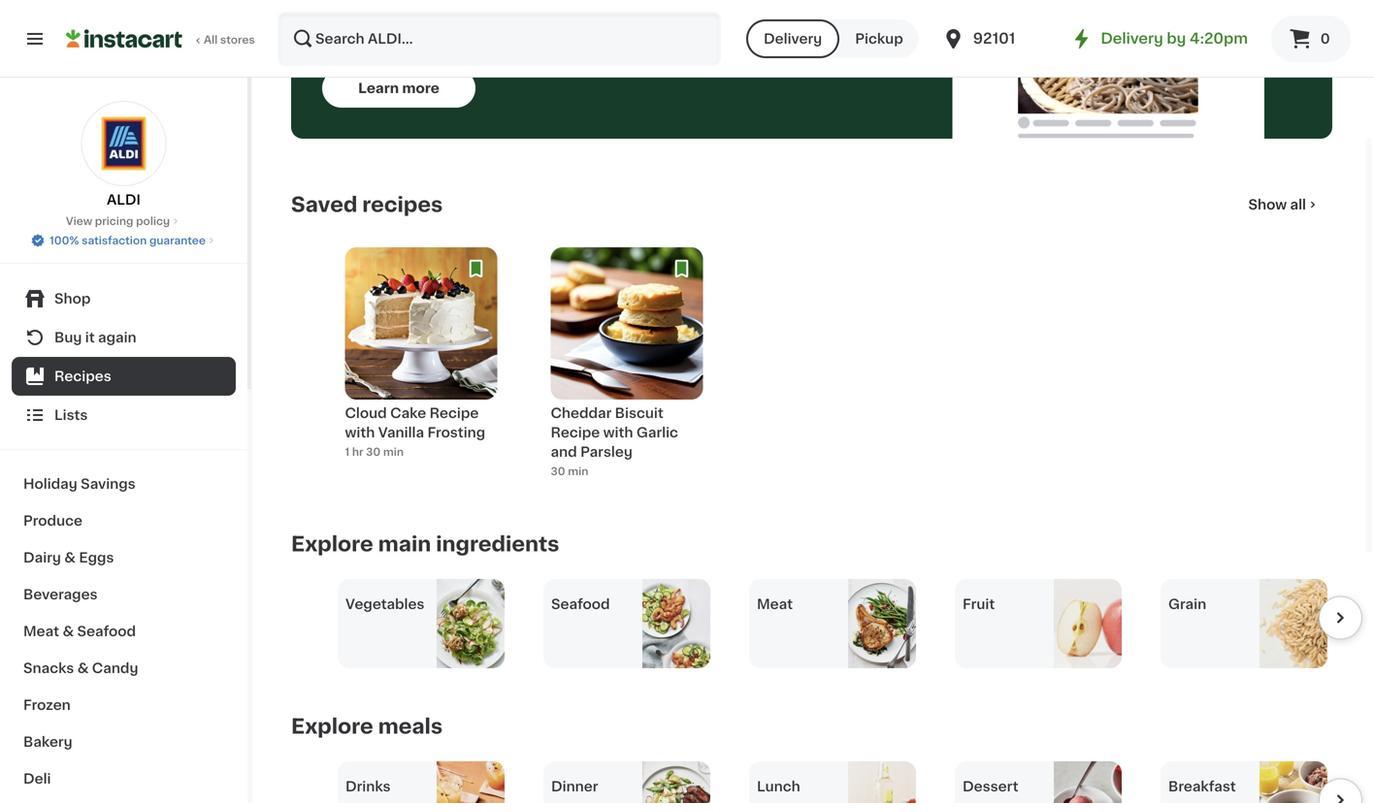 Task type: describe. For each thing, give the bounding box(es) containing it.
ingredients
[[436, 534, 559, 555]]

meat & seafood
[[23, 625, 136, 639]]

item carousel region for explore meals
[[291, 762, 1362, 803]]

guarantee
[[149, 235, 206, 246]]

breakfast link
[[1161, 762, 1327, 803]]

candy
[[92, 662, 138, 675]]

vanilla
[[378, 426, 424, 440]]

show
[[1248, 198, 1287, 212]]

savings
[[81, 477, 136, 491]]

hr
[[352, 447, 363, 458]]

beverages link
[[12, 576, 236, 613]]

all
[[1290, 198, 1306, 212]]

meat link
[[749, 579, 916, 669]]

delivery by 4:20pm link
[[1070, 27, 1248, 50]]

dairy
[[23, 551, 61, 565]]

satisfaction
[[82, 235, 147, 246]]

dairy & eggs link
[[12, 540, 236, 576]]

bakery
[[23, 736, 72, 749]]

grain link
[[1161, 579, 1327, 669]]

recipe card group containing cloud cake recipe with vanilla frosting
[[345, 247, 497, 486]]

learn more
[[358, 82, 439, 95]]

explore main ingredients
[[291, 534, 559, 555]]

holiday
[[23, 477, 77, 491]]

dinner
[[551, 780, 598, 794]]

delivery by 4:20pm
[[1101, 32, 1248, 46]]

shop link
[[12, 279, 236, 318]]

buy it again
[[54, 331, 136, 344]]

item carousel region for explore main ingredients
[[291, 579, 1362, 669]]

vegetables
[[345, 598, 424, 611]]

explore for explore main ingredients
[[291, 534, 373, 555]]

produce link
[[12, 503, 236, 540]]

with for cloud
[[345, 426, 375, 440]]

shop
[[54, 292, 91, 306]]

and
[[551, 445, 577, 459]]

& for snacks
[[77, 662, 89, 675]]

fruit
[[963, 598, 995, 611]]

recipes link
[[12, 357, 236, 396]]

saved recipes
[[291, 195, 443, 215]]

recipe for and
[[551, 426, 600, 440]]

cheddar
[[551, 407, 612, 420]]

0
[[1320, 32, 1330, 46]]

cake
[[390, 407, 426, 420]]

100% satisfaction guarantee button
[[30, 229, 217, 248]]

policy
[[136, 216, 170, 227]]

with for cheddar
[[603, 426, 633, 440]]

fruit link
[[955, 579, 1122, 669]]

100%
[[50, 235, 79, 246]]

dairy & eggs
[[23, 551, 114, 565]]

main
[[378, 534, 431, 555]]

recipe card group containing cheddar biscuit recipe with garlic and parsley
[[551, 247, 703, 486]]

holiday savings link
[[12, 466, 236, 503]]

frosting
[[427, 426, 485, 440]]

extension banner image
[[952, 0, 1265, 139]]

1 horizontal spatial 30
[[551, 466, 565, 477]]

explore for explore meals
[[291, 717, 373, 737]]

show all link
[[1248, 195, 1320, 214]]

30 min
[[551, 466, 588, 477]]

stores
[[220, 34, 255, 45]]

recipe for frosting
[[429, 407, 479, 420]]

0 horizontal spatial seafood
[[77, 625, 136, 639]]

delivery button
[[746, 19, 840, 58]]

aldi logo image
[[81, 101, 166, 186]]

Search field
[[279, 14, 719, 64]]

seafood link
[[543, 579, 710, 669]]

drinks
[[345, 780, 391, 794]]



Task type: vqa. For each thing, say whether or not it's contained in the screenshot.
cat
no



Task type: locate. For each thing, give the bounding box(es) containing it.
with inside the cheddar biscuit recipe with garlic and parsley
[[603, 426, 633, 440]]

breakfast
[[1168, 780, 1236, 794]]

0 horizontal spatial min
[[383, 447, 404, 458]]

None search field
[[278, 12, 721, 66]]

delivery left by
[[1101, 32, 1163, 46]]

recipe inside the cheddar biscuit recipe with garlic and parsley
[[551, 426, 600, 440]]

0 vertical spatial &
[[64, 551, 76, 565]]

cheddar biscuit recipe with garlic and parsley
[[551, 407, 678, 459]]

&
[[64, 551, 76, 565], [63, 625, 74, 639], [77, 662, 89, 675]]

0 vertical spatial item carousel region
[[291, 579, 1362, 669]]

dessert
[[963, 780, 1018, 794]]

0 vertical spatial meat
[[757, 598, 793, 611]]

explore
[[291, 534, 373, 555], [291, 717, 373, 737]]

delivery
[[1101, 32, 1163, 46], [764, 32, 822, 46]]

30 down and
[[551, 466, 565, 477]]

delivery for delivery
[[764, 32, 822, 46]]

parsley
[[580, 445, 633, 459]]

recipes
[[54, 370, 111, 383]]

1 vertical spatial item carousel region
[[291, 762, 1362, 803]]

saved
[[291, 195, 357, 215]]

biscuit
[[615, 407, 663, 420]]

dinner link
[[543, 762, 710, 803]]

0 horizontal spatial 30
[[366, 447, 381, 458]]

meat inside item carousel 'region'
[[757, 598, 793, 611]]

explore up drinks
[[291, 717, 373, 737]]

0 vertical spatial recipe
[[429, 407, 479, 420]]

0 horizontal spatial with
[[345, 426, 375, 440]]

recipe down cheddar on the bottom left of the page
[[551, 426, 600, 440]]

garlic
[[636, 426, 678, 440]]

instacart logo image
[[66, 27, 182, 50]]

all stores
[[204, 34, 255, 45]]

item carousel region containing drinks
[[291, 762, 1362, 803]]

delivery for delivery by 4:20pm
[[1101, 32, 1163, 46]]

0 vertical spatial seafood
[[551, 598, 610, 611]]

2 explore from the top
[[291, 717, 373, 737]]

min down vanilla
[[383, 447, 404, 458]]

0 button
[[1271, 16, 1351, 62]]

0 horizontal spatial meat
[[23, 625, 59, 639]]

frozen link
[[12, 687, 236, 724]]

by
[[1167, 32, 1186, 46]]

2 recipe card group from the left
[[551, 247, 703, 486]]

it
[[85, 331, 95, 344]]

lists link
[[12, 396, 236, 435]]

92101 button
[[942, 12, 1058, 66]]

again
[[98, 331, 136, 344]]

1 horizontal spatial seafood
[[551, 598, 610, 611]]

more
[[402, 82, 439, 95]]

learn
[[358, 82, 399, 95]]

grain
[[1168, 598, 1206, 611]]

1 vertical spatial min
[[568, 466, 588, 477]]

1 with from the left
[[345, 426, 375, 440]]

lunch
[[757, 780, 800, 794]]

recipe
[[429, 407, 479, 420], [551, 426, 600, 440]]

4:20pm
[[1190, 32, 1248, 46]]

1 horizontal spatial meat
[[757, 598, 793, 611]]

0 horizontal spatial recipe
[[429, 407, 479, 420]]

100% satisfaction guarantee
[[50, 235, 206, 246]]

all
[[204, 34, 218, 45]]

recipe card group
[[345, 247, 497, 486], [551, 247, 703, 486]]

recipes
[[362, 195, 443, 215]]

& down beverages
[[63, 625, 74, 639]]

aldi link
[[81, 101, 166, 210]]

buy
[[54, 331, 82, 344]]

frozen
[[23, 699, 71, 712]]

1 vertical spatial recipe
[[551, 426, 600, 440]]

view
[[66, 216, 92, 227]]

drinks link
[[338, 762, 505, 803]]

seafood inside item carousel 'region'
[[551, 598, 610, 611]]

all stores link
[[66, 12, 256, 66]]

eggs
[[79, 551, 114, 565]]

show all
[[1248, 198, 1306, 212]]

1 hr 30 min
[[345, 447, 404, 458]]

recipe inside 'cloud cake recipe with vanilla frosting'
[[429, 407, 479, 420]]

1 explore from the top
[[291, 534, 373, 555]]

1 horizontal spatial with
[[603, 426, 633, 440]]

30 right hr
[[366, 447, 381, 458]]

1 item carousel region from the top
[[291, 579, 1362, 669]]

produce
[[23, 514, 82, 528]]

pickup button
[[840, 19, 919, 58]]

learn more button
[[322, 69, 475, 108]]

0 vertical spatial 30
[[366, 447, 381, 458]]

min down and
[[568, 466, 588, 477]]

deli
[[23, 772, 51, 786]]

pickup
[[855, 32, 903, 46]]

recipe up frosting
[[429, 407, 479, 420]]

0 horizontal spatial recipe card group
[[345, 247, 497, 486]]

view pricing policy
[[66, 216, 170, 227]]

& for meat
[[63, 625, 74, 639]]

aldi
[[107, 193, 141, 207]]

1
[[345, 447, 350, 458]]

1 vertical spatial seafood
[[77, 625, 136, 639]]

1 vertical spatial explore
[[291, 717, 373, 737]]

meat for meat & seafood
[[23, 625, 59, 639]]

1 horizontal spatial recipe
[[551, 426, 600, 440]]

with
[[345, 426, 375, 440], [603, 426, 633, 440]]

cloud
[[345, 407, 387, 420]]

1 horizontal spatial delivery
[[1101, 32, 1163, 46]]

with up hr
[[345, 426, 375, 440]]

snacks & candy link
[[12, 650, 236, 687]]

92101
[[973, 32, 1015, 46]]

pricing
[[95, 216, 133, 227]]

deli link
[[12, 761, 236, 798]]

holiday savings
[[23, 477, 136, 491]]

view pricing policy link
[[66, 213, 182, 229]]

with inside 'cloud cake recipe with vanilla frosting'
[[345, 426, 375, 440]]

0 horizontal spatial delivery
[[764, 32, 822, 46]]

1 horizontal spatial min
[[568, 466, 588, 477]]

saved recipes link
[[291, 193, 443, 216]]

buy it again link
[[12, 318, 236, 357]]

1 vertical spatial meat
[[23, 625, 59, 639]]

snacks & candy
[[23, 662, 138, 675]]

0 vertical spatial min
[[383, 447, 404, 458]]

1 vertical spatial 30
[[551, 466, 565, 477]]

& left candy
[[77, 662, 89, 675]]

1 horizontal spatial recipe card group
[[551, 247, 703, 486]]

meals
[[378, 717, 443, 737]]

min
[[383, 447, 404, 458], [568, 466, 588, 477]]

1 vertical spatial &
[[63, 625, 74, 639]]

dessert link
[[955, 762, 1122, 803]]

explore meals
[[291, 717, 443, 737]]

beverages
[[23, 588, 98, 602]]

30
[[366, 447, 381, 458], [551, 466, 565, 477]]

2 item carousel region from the top
[[291, 762, 1362, 803]]

item carousel region
[[291, 579, 1362, 669], [291, 762, 1362, 803]]

explore left the main
[[291, 534, 373, 555]]

2 vertical spatial &
[[77, 662, 89, 675]]

seafood
[[551, 598, 610, 611], [77, 625, 136, 639]]

snacks
[[23, 662, 74, 675]]

delivery left pickup button
[[764, 32, 822, 46]]

lunch link
[[749, 762, 916, 803]]

delivery inside button
[[764, 32, 822, 46]]

& left the eggs
[[64, 551, 76, 565]]

2 with from the left
[[603, 426, 633, 440]]

bakery link
[[12, 724, 236, 761]]

item carousel region containing vegetables
[[291, 579, 1362, 669]]

meat & seafood link
[[12, 613, 236, 650]]

0 vertical spatial explore
[[291, 534, 373, 555]]

meat for meat
[[757, 598, 793, 611]]

& for dairy
[[64, 551, 76, 565]]

service type group
[[746, 19, 919, 58]]

1 recipe card group from the left
[[345, 247, 497, 486]]

with up parsley
[[603, 426, 633, 440]]



